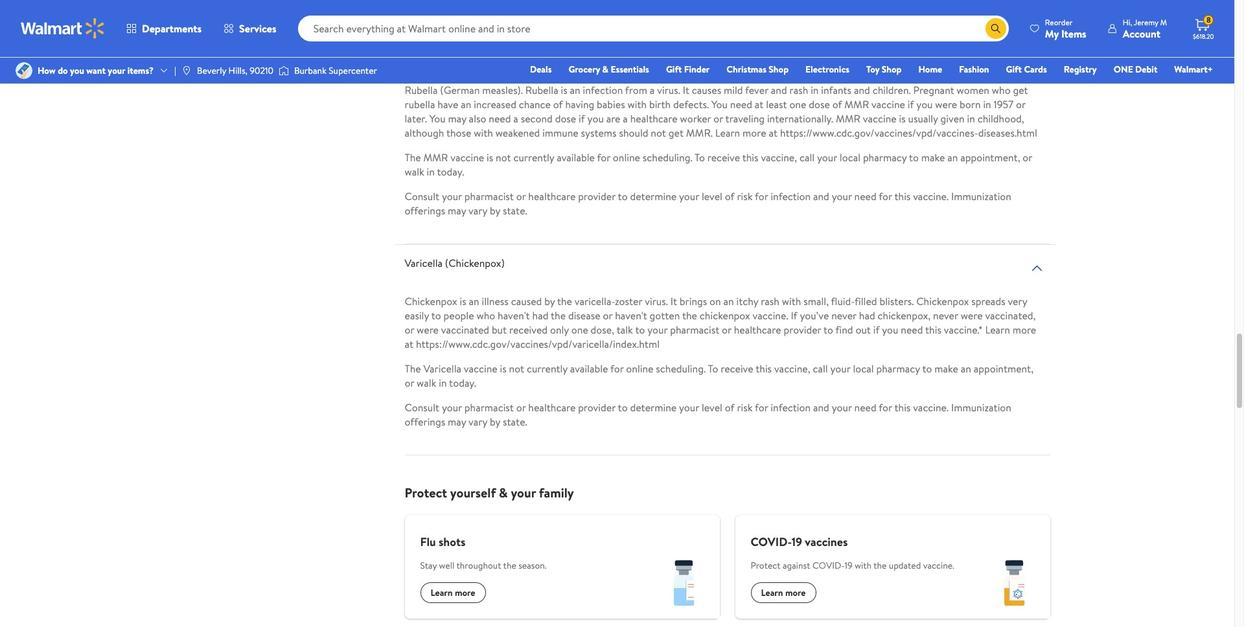 Task type: vqa. For each thing, say whether or not it's contained in the screenshot.
the Ground Coffee link
no



Task type: locate. For each thing, give the bounding box(es) containing it.
2 never from the left
[[933, 309, 958, 323]]

complication
[[528, 44, 586, 58]]

varicella inside the varicella vaccine is not currently available for online scheduling. to receive this vaccine, call your local pharmacy to make an appointment, or walk in today.
[[423, 362, 461, 376]]

mmr inside the mmr vaccine is not currently available for online scheduling. to receive this vaccine, call your local pharmacy to make an appointment, or walk in today.
[[423, 150, 448, 165]]

today. down those
[[437, 165, 464, 179]]

0 horizontal spatial had
[[532, 309, 548, 323]]

learn down 'well'
[[431, 586, 453, 599]]

https://www.cdc.gov/vaccines/vpd/varicella/index.html
[[416, 337, 660, 351]]

1 vertical spatial consult
[[405, 401, 439, 415]]

virus. up grocery
[[560, 30, 583, 44]]

hi, jeremy m account
[[1123, 17, 1167, 40]]

level
[[702, 189, 722, 204], [702, 401, 722, 415]]

1 horizontal spatial you
[[711, 97, 728, 112]]

1 horizontal spatial covid-
[[813, 559, 845, 572]]

1 horizontal spatial shop
[[882, 63, 902, 76]]

1 horizontal spatial rubella
[[525, 83, 558, 97]]

the for the mmr vaccine is not currently available for online scheduling. to receive this vaccine, call your local pharmacy to make an appointment, or walk in today.
[[405, 150, 421, 165]]

0 vertical spatial who
[[992, 83, 1011, 97]]

0 horizontal spatial if
[[579, 112, 585, 126]]

swollen
[[776, 30, 810, 44]]

this
[[742, 150, 759, 165], [895, 189, 911, 204], [925, 323, 941, 337], [756, 362, 772, 376], [895, 401, 911, 415]]

1 vertical spatial consult your pharmacist or healthcare provider to determine your level of risk for infection and your need for this vaccine. immunization offerings may vary by state.
[[405, 401, 1011, 429]]

online down talk at bottom
[[626, 362, 654, 376]]

virus. for varicella-
[[645, 294, 668, 309]]

0 horizontal spatial gift
[[666, 63, 682, 76]]

1957
[[994, 97, 1014, 112]]

2 the from the top
[[405, 362, 421, 376]]

1 vertical spatial risk
[[737, 401, 753, 415]]

caused up received
[[511, 294, 542, 309]]

1 horizontal spatial learn more button
[[751, 583, 816, 603]]

1 vary from the top
[[469, 204, 487, 218]]

with right those
[[474, 126, 493, 140]]

1 vertical spatial vaccine,
[[774, 362, 810, 376]]

virus. inside rubella (german measles). rubella is an infection from a virus. it causes mild fever and rash in infants and children. pregnant women who get rubella have an increased chance of having babies with birth defects. you need at least one dose of mmr vaccine if you were born in 1957 or later. you may also need a second dose if you are a healthcare worker or traveling internationally. mmr vaccine is usually given in childhood, although those with weakened immune systems should not get mmr. learn more at https://www.cdc.gov/vaccines/vpd/vaccines-diseases.html
[[657, 83, 680, 97]]

one right least
[[790, 97, 806, 112]]

to down mmr.
[[695, 150, 705, 165]]

1 horizontal spatial to
[[708, 362, 718, 376]]

rash right least
[[790, 83, 808, 97]]

get down gift cards link
[[1013, 83, 1028, 97]]

you
[[70, 64, 84, 77], [916, 97, 933, 112], [587, 112, 604, 126], [882, 323, 898, 337]]

0 horizontal spatial rubella
[[405, 83, 438, 97]]

vaccine down those
[[451, 150, 484, 165]]

2 vertical spatial virus.
[[645, 294, 668, 309]]

0 horizontal spatial &
[[499, 484, 508, 502]]

vary
[[469, 204, 487, 218], [469, 415, 487, 429]]

you right later.
[[429, 112, 446, 126]]

beverly
[[197, 64, 226, 77]]

is up the vaccinated
[[460, 294, 466, 309]]

gift left cards
[[1006, 63, 1022, 76]]

2 vary from the top
[[469, 415, 487, 429]]

who inside chickenpox is an illness caused by the varicella-zoster virus. it brings on an itchy rash with small, fluid-filled blisters. chickenpox spreads very easily to people who haven't had the disease or haven't gotten the chickenpox vaccine. if you've never had chickenpox, never were vaccinated, or were vaccinated but received only one dose, talk to your pharmacist or healthcare provider to find out if you need this vaccine.* learn more at https://www.cdc.gov/vaccines/vpd/varicella/index.html
[[477, 309, 495, 323]]

learn more button down 'well'
[[420, 583, 486, 603]]

Search search field
[[298, 16, 1009, 41]]

today. inside the mmr vaccine is not currently available for online scheduling. to receive this vaccine, call your local pharmacy to make an appointment, or walk in today.
[[437, 165, 464, 179]]

home link
[[913, 62, 948, 76]]

burbank
[[294, 64, 326, 77]]

chickenpox up the vaccinated
[[405, 294, 457, 309]]

also
[[486, 30, 504, 44], [881, 44, 899, 58], [469, 112, 486, 126]]

1 horizontal spatial at
[[755, 97, 764, 112]]

shop right toy
[[882, 63, 902, 76]]

for inside the mmr vaccine is not currently available for online scheduling. to receive this vaccine, call your local pharmacy to make an appointment, or walk in today.
[[597, 150, 610, 165]]

covid- down vaccines
[[813, 559, 845, 572]]

at inside chickenpox is an illness caused by the varicella-zoster virus. it brings on an itchy rash with small, fluid-filled blisters. chickenpox spreads very easily to people who haven't had the disease or haven't gotten the chickenpox vaccine. if you've never had chickenpox, never were vaccinated, or were vaccinated but received only one dose, talk to your pharmacist or healthcare provider to find out if you need this vaccine.* learn more at https://www.cdc.gov/vaccines/vpd/varicella/index.html
[[405, 337, 413, 351]]

local inside the mmr vaccine is not currently available for online scheduling. to receive this vaccine, call your local pharmacy to make an appointment, or walk in today.
[[840, 150, 861, 165]]

1 vertical spatial call
[[813, 362, 828, 376]]

2 learn more button from the left
[[751, 583, 816, 603]]

protect against covid-19 with the updated vaccine.
[[751, 559, 954, 572]]

1 may from the top
[[448, 112, 466, 126]]

 image right the 90210
[[279, 64, 289, 77]]

to inside the mmr vaccine is not currently available for online scheduling. to receive this vaccine, call your local pharmacy to make an appointment, or walk in today.
[[695, 150, 705, 165]]

with inside chickenpox is an illness caused by the varicella-zoster virus. it brings on an itchy rash with small, fluid-filled blisters. chickenpox spreads very easily to people who haven't had the disease or haven't gotten the chickenpox vaccine. if you've never had chickenpox, never were vaccinated, or were vaccinated but received only one dose, talk to your pharmacist or healthcare provider to find out if you need this vaccine.* learn more at https://www.cdc.gov/vaccines/vpd/varicella/index.html
[[782, 294, 801, 309]]

varicella
[[405, 256, 443, 270], [423, 362, 461, 376]]

an down grocery
[[570, 83, 580, 97]]

pharmacy inside the varicella vaccine is not currently available for online scheduling. to receive this vaccine, call your local pharmacy to make an appointment, or walk in today.
[[876, 362, 920, 376]]

0 horizontal spatial learn more
[[431, 586, 475, 599]]

to inside the varicella vaccine is not currently available for online scheduling. to receive this vaccine, call your local pharmacy to make an appointment, or walk in today.
[[922, 362, 932, 376]]

receive for mmr
[[707, 150, 740, 165]]

0 vertical spatial may
[[448, 112, 466, 126]]

infection
[[583, 83, 623, 97], [771, 189, 811, 204], [771, 401, 811, 415]]

today. for mmr
[[437, 165, 464, 179]]

feared
[[496, 44, 525, 58]]

throughout
[[457, 559, 501, 572]]

2 learn more from the left
[[761, 586, 806, 599]]

chickenpox is an illness caused by the varicella-zoster virus. it brings on an itchy rash with small, fluid-filled blisters. chickenpox spreads very easily to people who haven't had the disease or haven't gotten the chickenpox vaccine. if you've never had chickenpox, never were vaccinated, or were vaccinated but received only one dose, talk to your pharmacist or healthcare provider to find out if you need this vaccine.* learn more at https://www.cdc.gov/vaccines/vpd/varicella/index.html
[[405, 294, 1036, 351]]

in right glands
[[919, 30, 927, 44]]

learn more button for 19
[[751, 583, 816, 603]]

2 cause from the left
[[901, 44, 926, 58]]

0 vertical spatial online
[[613, 150, 640, 165]]

1 horizontal spatial one
[[790, 97, 806, 112]]

walk inside the varicella vaccine is not currently available for online scheduling. to receive this vaccine, call your local pharmacy to make an appointment, or walk in today.
[[417, 376, 436, 390]]

receive inside the mmr vaccine is not currently available for online scheduling. to receive this vaccine, call your local pharmacy to make an appointment, or walk in today.
[[707, 150, 740, 165]]

vaccine up https://www.cdc.gov/vaccines/vpd/vaccines-
[[872, 97, 905, 112]]

0 vertical spatial today.
[[437, 165, 464, 179]]

make down usually
[[921, 150, 945, 165]]

healthcare inside chickenpox is an illness caused by the varicella-zoster virus. it brings on an itchy rash with small, fluid-filled blisters. chickenpox spreads very easily to people who haven't had the disease or haven't gotten the chickenpox vaccine. if you've never had chickenpox, never were vaccinated, or were vaccinated but received only one dose, talk to your pharmacist or healthcare provider to find out if you need this vaccine.* learn more at https://www.cdc.gov/vaccines/vpd/varicella/index.html
[[734, 323, 781, 337]]

2 haven't from the left
[[615, 309, 647, 323]]

receive inside the varicella vaccine is not currently available for online scheduling. to receive this vaccine, call your local pharmacy to make an appointment, or walk in today.
[[721, 362, 753, 376]]

not inside rubella (german measles). rubella is an infection from a virus. it causes mild fever and rash in infants and children. pregnant women who get rubella have an increased chance of having babies with birth defects. you need at least one dose of mmr vaccine if you were born in 1957 or later. you may also need a second dose if you are a healthcare worker or traveling internationally. mmr vaccine is usually given in childhood, although those with weakened immune systems should not get mmr. learn more at https://www.cdc.gov/vaccines/vpd/vaccines-diseases.html
[[651, 126, 666, 140]]

consult your pharmacist or healthcare provider to determine your level of risk for infection and your need for this vaccine. immunization offerings may vary by state. down the mmr vaccine is not currently available for online scheduling. to receive this vaccine, call your local pharmacy to make an appointment, or walk in today.
[[405, 189, 1011, 218]]

get
[[1013, 83, 1028, 97], [669, 126, 684, 140]]

2 can from the left
[[863, 44, 879, 58]]

chickenpox up the vaccine.*
[[916, 294, 969, 309]]

1 vertical spatial scheduling.
[[656, 362, 706, 376]]

if right immune
[[579, 112, 585, 126]]

1 horizontal spatial &
[[602, 63, 609, 76]]

1 the from the top
[[405, 150, 421, 165]]

0 horizontal spatial rash
[[761, 294, 780, 309]]

1 shop from the left
[[769, 63, 789, 76]]

to
[[695, 150, 705, 165], [708, 362, 718, 376]]

2 may from the top
[[448, 204, 466, 218]]

0 horizontal spatial  image
[[181, 65, 192, 76]]

1 horizontal spatial rash
[[790, 83, 808, 97]]

virus. for from
[[657, 83, 680, 97]]

covid- up 'against'
[[751, 534, 792, 550]]

online inside the mmr vaccine is not currently available for online scheduling. to receive this vaccine, call your local pharmacy to make an appointment, or walk in today.
[[613, 150, 640, 165]]

available inside the mmr vaccine is not currently available for online scheduling. to receive this vaccine, call your local pharmacy to make an appointment, or walk in today.
[[557, 150, 595, 165]]

1 learn more button from the left
[[420, 583, 486, 603]]

vaccine, down if
[[774, 362, 810, 376]]

consult your pharmacist or healthcare provider to determine your level of risk for infection and your need for this vaccine. immunization offerings may vary by state. down the varicella vaccine is not currently available for online scheduling. to receive this vaccine, call your local pharmacy to make an appointment, or walk in today.
[[405, 401, 1011, 429]]

1 vertical spatial get
[[669, 126, 684, 140]]

1 vertical spatial appointment,
[[974, 362, 1034, 376]]

dose down electronics in the right of the page
[[809, 97, 830, 112]]

0 horizontal spatial learn more button
[[420, 583, 486, 603]]

0 vertical spatial consult
[[405, 189, 439, 204]]

1 vertical spatial provider
[[784, 323, 821, 337]]

you right do
[[70, 64, 84, 77]]

services button
[[213, 13, 287, 44]]

learn more down 'against'
[[761, 586, 806, 599]]

caused inside chickenpox is an illness caused by the varicella-zoster virus. it brings on an itchy rash with small, fluid-filled blisters. chickenpox spreads very easily to people who haven't had the disease or haven't gotten the chickenpox vaccine. if you've never had chickenpox, never were vaccinated, or were vaccinated but received only one dose, talk to your pharmacist or healthcare provider to find out if you need this vaccine.* learn more at https://www.cdc.gov/vaccines/vpd/varicella/index.html
[[511, 294, 542, 309]]

can right it
[[627, 44, 642, 58]]

virus.
[[560, 30, 583, 44], [657, 83, 680, 97], [645, 294, 668, 309]]

cause up electronics in the right of the page
[[788, 44, 813, 58]]

are left "swollen"
[[760, 30, 774, 44]]

debit
[[1135, 63, 1158, 76]]

1 vertical spatial level
[[702, 401, 722, 415]]

0 horizontal spatial chickenpox
[[405, 294, 457, 309]]

protect
[[405, 484, 447, 502], [751, 559, 781, 572]]

vaccine.
[[913, 189, 949, 204], [753, 309, 788, 323], [913, 401, 949, 415], [923, 559, 954, 572]]

covid-
[[751, 534, 792, 550], [813, 559, 845, 572]]

the up the only
[[557, 294, 572, 309]]

the inside the varicella vaccine is not currently available for online scheduling. to receive this vaccine, call your local pharmacy to make an appointment, or walk in today.
[[405, 362, 421, 376]]

0 vertical spatial receive
[[707, 150, 740, 165]]

vaccine inside the varicella vaccine is not currently available for online scheduling. to receive this vaccine, call your local pharmacy to make an appointment, or walk in today.
[[464, 362, 497, 376]]

flu shots. stay well throughout the season. learn more. image
[[648, 548, 720, 619]]

season.
[[518, 559, 547, 572]]

0 vertical spatial risk
[[737, 189, 753, 204]]

mumps.
[[405, 30, 439, 44]]

virus. inside chickenpox is an illness caused by the varicella-zoster virus. it brings on an itchy rash with small, fluid-filled blisters. chickenpox spreads very easily to people who haven't had the disease or haven't gotten the chickenpox vaccine. if you've never had chickenpox, never were vaccinated, or were vaccinated but received only one dose, talk to your pharmacist or healthcare provider to find out if you need this vaccine.* learn more at https://www.cdc.gov/vaccines/vpd/varicella/index.html
[[645, 294, 668, 309]]

rash
[[790, 83, 808, 97], [761, 294, 780, 309]]

haven't up https://www.cdc.gov/vaccines/vpd/varicella/index.html
[[498, 309, 530, 323]]

0 vertical spatial scheduling.
[[643, 150, 692, 165]]

19
[[792, 534, 802, 550], [845, 559, 853, 572]]

0 horizontal spatial haven't
[[498, 309, 530, 323]]

receive down chickenpox is an illness caused by the varicella-zoster virus. it brings on an itchy rash with small, fluid-filled blisters. chickenpox spreads very easily to people who haven't had the disease or haven't gotten the chickenpox vaccine. if you've never had chickenpox, never were vaccinated, or were vaccinated but received only one dose, talk to your pharmacist or healthcare provider to find out if you need this vaccine.* learn more at https://www.cdc.gov/vaccines/vpd/varicella/index.html
[[721, 362, 753, 376]]

neck,
[[946, 30, 970, 44]]

today. inside the varicella vaccine is not currently available for online scheduling. to receive this vaccine, call your local pharmacy to make an appointment, or walk in today.
[[449, 376, 476, 390]]

1 horizontal spatial who
[[992, 83, 1011, 97]]

learn down 'against'
[[761, 586, 783, 599]]

the inside the mmr vaccine is not currently available for online scheduling. to receive this vaccine, call your local pharmacy to make an appointment, or walk in today.
[[405, 150, 421, 165]]

vaccine down the vaccinated
[[464, 362, 497, 376]]

can up toy
[[863, 44, 879, 58]]

local down https://www.cdc.gov/vaccines/vpd/vaccines-
[[840, 150, 861, 165]]

learn more down 'well'
[[431, 586, 475, 599]]

 image for beverly hills, 90210
[[181, 65, 192, 76]]

0 vertical spatial make
[[921, 150, 945, 165]]

had
[[532, 309, 548, 323], [859, 309, 875, 323]]

receive down mmr.
[[707, 150, 740, 165]]

learn more button
[[420, 583, 486, 603], [751, 583, 816, 603]]

scheduling. inside the varicella vaccine is not currently available for online scheduling. to receive this vaccine, call your local pharmacy to make an appointment, or walk in today.
[[656, 362, 706, 376]]

risk down the mmr vaccine is not currently available for online scheduling. to receive this vaccine, call your local pharmacy to make an appointment, or walk in today.
[[737, 189, 753, 204]]

home
[[919, 63, 942, 76]]

0 vertical spatial infection
[[583, 83, 623, 97]]

departments button
[[115, 13, 213, 44]]

make inside the mmr vaccine is not currently available for online scheduling. to receive this vaccine, call your local pharmacy to make an appointment, or walk in today.
[[921, 150, 945, 165]]

learn more
[[431, 586, 475, 599], [761, 586, 806, 599]]

it inside rubella (german measles). rubella is an infection from a virus. it causes mild fever and rash in infants and children. pregnant women who get rubella have an increased chance of having babies with birth defects. you need at least one dose of mmr vaccine if you were born in 1957 or later. you may also need a second dose if you are a healthcare worker or traveling internationally. mmr vaccine is usually given in childhood, although those with weakened immune systems should not get mmr. learn more at https://www.cdc.gov/vaccines/vpd/vaccines-diseases.html
[[683, 83, 689, 97]]

also right have
[[469, 112, 486, 126]]

 image
[[279, 64, 289, 77], [181, 65, 192, 76]]

items?
[[127, 64, 154, 77]]

walk for varicella
[[417, 376, 436, 390]]

provider
[[578, 189, 616, 204], [784, 323, 821, 337], [578, 401, 616, 415]]

call down you've
[[813, 362, 828, 376]]

2 gift from the left
[[1006, 63, 1022, 76]]

the
[[405, 150, 421, 165], [405, 362, 421, 376]]

0 vertical spatial caused
[[506, 30, 537, 44]]

causes
[[692, 83, 721, 97]]

it left mainly
[[585, 30, 592, 44]]

rubella up later.
[[405, 83, 438, 97]]

who inside rubella (german measles). rubella is an infection from a virus. it causes mild fever and rash in infants and children. pregnant women who get rubella have an increased chance of having babies with birth defects. you need at least one dose of mmr vaccine if you were born in 1957 or later. you may also need a second dose if you are a healthcare worker or traveling internationally. mmr vaccine is usually given in childhood, although those with weakened immune systems should not get mmr. learn more at https://www.cdc.gov/vaccines/vpd/vaccines-diseases.html
[[992, 83, 1011, 97]]

0 vertical spatial the
[[405, 150, 421, 165]]

you right worker
[[711, 97, 728, 112]]

make for the varicella vaccine is not currently available for online scheduling. to receive this vaccine, call your local pharmacy to make an appointment, or walk in today.
[[935, 362, 958, 376]]

well
[[439, 559, 454, 572]]

varicella down the vaccinated
[[423, 362, 461, 376]]

you inside chickenpox is an illness caused by the varicella-zoster virus. it brings on an itchy rash with small, fluid-filled blisters. chickenpox spreads very easily to people who haven't had the disease or haven't gotten the chickenpox vaccine. if you've never had chickenpox, never were vaccinated, or were vaccinated but received only one dose, talk to your pharmacist or healthcare provider to find out if you need this vaccine.* learn more at https://www.cdc.gov/vaccines/vpd/varicella/index.html
[[882, 323, 898, 337]]

state.
[[503, 204, 527, 218], [503, 415, 527, 429]]

vaccine.*
[[944, 323, 983, 337]]

virus. inside mumps. mumps is also caused by a virus. it mainly affects the glands. symptoms are swollen saliva-producing glands in the neck, fever, headache and muscle aches. a feared complication is that it can affect the testicles in males and cause sterility. it can also cause other serious complications.
[[560, 30, 583, 44]]

glands.
[[677, 30, 708, 44]]

a up deals "link"
[[552, 30, 557, 44]]

who right people
[[477, 309, 495, 323]]

rash inside rubella (german measles). rubella is an infection from a virus. it causes mild fever and rash in infants and children. pregnant women who get rubella have an increased chance of having babies with birth defects. you need at least one dose of mmr vaccine if you were born in 1957 or later. you may also need a second dose if you are a healthcare worker or traveling internationally. mmr vaccine is usually given in childhood, although those with weakened immune systems should not get mmr. learn more at https://www.cdc.gov/vaccines/vpd/vaccines-diseases.html
[[790, 83, 808, 97]]

local down out
[[853, 362, 874, 376]]

rash inside chickenpox is an illness caused by the varicella-zoster virus. it brings on an itchy rash with small, fluid-filled blisters. chickenpox spreads very easily to people who haven't had the disease or haven't gotten the chickenpox vaccine. if you've never had chickenpox, never were vaccinated, or were vaccinated but received only one dose, talk to your pharmacist or healthcare provider to find out if you need this vaccine.* learn more at https://www.cdc.gov/vaccines/vpd/varicella/index.html
[[761, 294, 780, 309]]

1 vertical spatial varicella
[[423, 362, 461, 376]]

&
[[602, 63, 609, 76], [499, 484, 508, 502]]

0 vertical spatial protect
[[405, 484, 447, 502]]

0 horizontal spatial to
[[695, 150, 705, 165]]

is inside chickenpox is an illness caused by the varicella-zoster virus. it brings on an itchy rash with small, fluid-filled blisters. chickenpox spreads very easily to people who haven't had the disease or haven't gotten the chickenpox vaccine. if you've never had chickenpox, never were vaccinated, or were vaccinated but received only one dose, talk to your pharmacist or healthcare provider to find out if you need this vaccine.* learn more at https://www.cdc.gov/vaccines/vpd/varicella/index.html
[[460, 294, 466, 309]]

1 vertical spatial one
[[571, 323, 588, 337]]

not inside the mmr vaccine is not currently available for online scheduling. to receive this vaccine, call your local pharmacy to make an appointment, or walk in today.
[[496, 150, 511, 165]]

call inside the varicella vaccine is not currently available for online scheduling. to receive this vaccine, call your local pharmacy to make an appointment, or walk in today.
[[813, 362, 828, 376]]

0 horizontal spatial get
[[669, 126, 684, 140]]

of
[[553, 97, 563, 112], [832, 97, 842, 112], [725, 189, 735, 204], [725, 401, 735, 415]]

walk for mmr
[[405, 165, 424, 179]]

1 horizontal spatial were
[[935, 97, 957, 112]]

in
[[919, 30, 927, 44], [731, 44, 739, 58], [811, 83, 819, 97], [983, 97, 991, 112], [967, 112, 975, 126], [427, 165, 435, 179], [439, 376, 447, 390]]

gift left the finder
[[666, 63, 682, 76]]

0 vertical spatial vary
[[469, 204, 487, 218]]

is inside the mmr vaccine is not currently available for online scheduling. to receive this vaccine, call your local pharmacy to make an appointment, or walk in today.
[[487, 150, 493, 165]]

virus. right zoster
[[645, 294, 668, 309]]

vaccine, for the mmr vaccine is not currently available for online scheduling. to receive this vaccine, call your local pharmacy to make an appointment, or walk in today.
[[761, 150, 797, 165]]

gift for gift finder
[[666, 63, 682, 76]]

1 vertical spatial today.
[[449, 376, 476, 390]]

1 vertical spatial local
[[853, 362, 874, 376]]

0 vertical spatial consult your pharmacist or healthcare provider to determine your level of risk for infection and your need for this vaccine. immunization offerings may vary by state.
[[405, 189, 1011, 218]]

were left vaccinated,
[[961, 309, 983, 323]]

offerings
[[405, 204, 445, 218], [405, 415, 445, 429]]

had right find
[[859, 309, 875, 323]]

1 vertical spatial virus.
[[657, 83, 680, 97]]

make inside the varicella vaccine is not currently available for online scheduling. to receive this vaccine, call your local pharmacy to make an appointment, or walk in today.
[[935, 362, 958, 376]]

appointment, down vaccinated,
[[974, 362, 1034, 376]]

scheduling. inside the mmr vaccine is not currently available for online scheduling. to receive this vaccine, call your local pharmacy to make an appointment, or walk in today.
[[643, 150, 692, 165]]

pharmacy for the mmr vaccine is not currently available for online scheduling. to receive this vaccine, call your local pharmacy to make an appointment, or walk in today.
[[863, 150, 907, 165]]

currently inside the mmr vaccine is not currently available for online scheduling. to receive this vaccine, call your local pharmacy to make an appointment, or walk in today.
[[513, 150, 554, 165]]

vaccine, inside the varicella vaccine is not currently available for online scheduling. to receive this vaccine, call your local pharmacy to make an appointment, or walk in today.
[[774, 362, 810, 376]]

1 vertical spatial make
[[935, 362, 958, 376]]

if down home "link"
[[908, 97, 914, 112]]

is left usually
[[899, 112, 906, 126]]

appointment, inside the mmr vaccine is not currently available for online scheduling. to receive this vaccine, call your local pharmacy to make an appointment, or walk in today.
[[960, 150, 1020, 165]]

vaccine inside the mmr vaccine is not currently available for online scheduling. to receive this vaccine, call your local pharmacy to make an appointment, or walk in today.
[[451, 150, 484, 165]]

of down the varicella vaccine is not currently available for online scheduling. to receive this vaccine, call your local pharmacy to make an appointment, or walk in today.
[[725, 401, 735, 415]]

walk inside the mmr vaccine is not currently available for online scheduling. to receive this vaccine, call your local pharmacy to make an appointment, or walk in today.
[[405, 165, 424, 179]]

small,
[[804, 294, 829, 309]]

0 horizontal spatial shop
[[769, 63, 789, 76]]

more inside rubella (german measles). rubella is an infection from a virus. it causes mild fever and rash in infants and children. pregnant women who get rubella have an increased chance of having babies with birth defects. you need at least one dose of mmr vaccine if you were born in 1957 or later. you may also need a second dose if you are a healthcare worker or traveling internationally. mmr vaccine is usually given in childhood, although those with weakened immune systems should not get mmr. learn more at https://www.cdc.gov/vaccines/vpd/vaccines-diseases.html
[[743, 126, 766, 140]]

your inside chickenpox is an illness caused by the varicella-zoster virus. it brings on an itchy rash with small, fluid-filled blisters. chickenpox spreads very easily to people who haven't had the disease or haven't gotten the chickenpox vaccine. if you've never had chickenpox, never were vaccinated, or were vaccinated but received only one dose, talk to your pharmacist or healthcare provider to find out if you need this vaccine.* learn more at https://www.cdc.gov/vaccines/vpd/varicella/index.html
[[648, 323, 668, 337]]

the left disease
[[551, 309, 566, 323]]

not down the weakened
[[496, 150, 511, 165]]

& down that
[[602, 63, 609, 76]]

1 horizontal spatial had
[[859, 309, 875, 323]]

or inside the varicella vaccine is not currently available for online scheduling. to receive this vaccine, call your local pharmacy to make an appointment, or walk in today.
[[405, 376, 414, 390]]

caused for haven't
[[511, 294, 542, 309]]

if
[[791, 309, 797, 323]]

0 horizontal spatial one
[[571, 323, 588, 337]]

1 gift from the left
[[666, 63, 682, 76]]

currently inside the varicella vaccine is not currently available for online scheduling. to receive this vaccine, call your local pharmacy to make an appointment, or walk in today.
[[527, 362, 568, 376]]

1 chickenpox from the left
[[405, 294, 457, 309]]

a inside mumps. mumps is also caused by a virus. it mainly affects the glands. symptoms are swollen saliva-producing glands in the neck, fever, headache and muscle aches. a feared complication is that it can affect the testicles in males and cause sterility. it can also cause other serious complications.
[[552, 30, 557, 44]]

may inside rubella (german measles). rubella is an infection from a virus. it causes mild fever and rash in infants and children. pregnant women who get rubella have an increased chance of having babies with birth defects. you need at least one dose of mmr vaccine if you were born in 1957 or later. you may also need a second dose if you are a healthcare worker or traveling internationally. mmr vaccine is usually given in childhood, although those with weakened immune systems should not get mmr. learn more at https://www.cdc.gov/vaccines/vpd/vaccines-diseases.html
[[448, 112, 466, 126]]

1 consult from the top
[[405, 189, 439, 204]]

healthcare inside rubella (german measles). rubella is an infection from a virus. it causes mild fever and rash in infants and children. pregnant women who get rubella have an increased chance of having babies with birth defects. you need at least one dose of mmr vaccine if you were born in 1957 or later. you may also need a second dose if you are a healthcare worker or traveling internationally. mmr vaccine is usually given in childhood, although those with weakened immune systems should not get mmr. learn more at https://www.cdc.gov/vaccines/vpd/vaccines-diseases.html
[[630, 112, 678, 126]]

1 learn more from the left
[[431, 586, 475, 599]]

risk down the varicella vaccine is not currently available for online scheduling. to receive this vaccine, call your local pharmacy to make an appointment, or walk in today.
[[737, 401, 753, 415]]

call down internationally.
[[800, 150, 815, 165]]

pharmacist
[[464, 189, 514, 204], [670, 323, 719, 337], [464, 401, 514, 415]]

one
[[1114, 63, 1133, 76]]

2 shop from the left
[[882, 63, 902, 76]]

1 rubella from the left
[[405, 83, 438, 97]]

0 vertical spatial to
[[695, 150, 705, 165]]

family
[[539, 484, 574, 502]]

at down least
[[769, 126, 778, 140]]

learn more for shots
[[431, 586, 475, 599]]

1 vertical spatial offerings
[[405, 415, 445, 429]]

fever
[[745, 83, 769, 97]]

1 vertical spatial walk
[[417, 376, 436, 390]]

appointment, for the varicella vaccine is not currently available for online scheduling. to receive this vaccine, call your local pharmacy to make an appointment, or walk in today.
[[974, 362, 1034, 376]]

one inside chickenpox is an illness caused by the varicella-zoster virus. it brings on an itchy rash with small, fluid-filled blisters. chickenpox spreads very easily to people who haven't had the disease or haven't gotten the chickenpox vaccine. if you've never had chickenpox, never were vaccinated, or were vaccinated but received only one dose, talk to your pharmacist or healthcare provider to find out if you need this vaccine.* learn more at https://www.cdc.gov/vaccines/vpd/varicella/index.html
[[571, 323, 588, 337]]

1 vertical spatial at
[[769, 126, 778, 140]]

a left second
[[513, 112, 518, 126]]

the varicella vaccine is not currently available for online scheduling. to receive this vaccine, call your local pharmacy to make an appointment, or walk in today.
[[405, 362, 1034, 390]]

is
[[477, 30, 484, 44], [588, 44, 595, 58], [561, 83, 567, 97], [899, 112, 906, 126], [487, 150, 493, 165], [460, 294, 466, 309], [500, 362, 507, 376]]

later.
[[405, 112, 427, 126]]

provider inside chickenpox is an illness caused by the varicella-zoster virus. it brings on an itchy rash with small, fluid-filled blisters. chickenpox spreads very easily to people who haven't had the disease or haven't gotten the chickenpox vaccine. if you've never had chickenpox, never were vaccinated, or were vaccinated but received only one dose, talk to your pharmacist or healthcare provider to find out if you need this vaccine.* learn more at https://www.cdc.gov/vaccines/vpd/varicella/index.html
[[784, 323, 821, 337]]

not inside the varicella vaccine is not currently available for online scheduling. to receive this vaccine, call your local pharmacy to make an appointment, or walk in today.
[[509, 362, 524, 376]]

one
[[790, 97, 806, 112], [571, 323, 588, 337]]

0 horizontal spatial 19
[[792, 534, 802, 550]]

not for varicella
[[509, 362, 524, 376]]

pharmacy inside the mmr vaccine is not currently available for online scheduling. to receive this vaccine, call your local pharmacy to make an appointment, or walk in today.
[[863, 150, 907, 165]]

your inside the varicella vaccine is not currently available for online scheduling. to receive this vaccine, call your local pharmacy to make an appointment, or walk in today.
[[830, 362, 851, 376]]

in inside the varicella vaccine is not currently available for online scheduling. to receive this vaccine, call your local pharmacy to make an appointment, or walk in today.
[[439, 376, 447, 390]]

virus. down gift finder
[[657, 83, 680, 97]]

1 vertical spatial protect
[[751, 559, 781, 572]]

the for the varicella vaccine is not currently available for online scheduling. to receive this vaccine, call your local pharmacy to make an appointment, or walk in today.
[[405, 362, 421, 376]]

it inside chickenpox is an illness caused by the varicella-zoster virus. it brings on an itchy rash with small, fluid-filled blisters. chickenpox spreads very easily to people who haven't had the disease or haven't gotten the chickenpox vaccine. if you've never had chickenpox, never were vaccinated, or were vaccinated but received only one dose, talk to your pharmacist or healthcare provider to find out if you need this vaccine.* learn more at https://www.cdc.gov/vaccines/vpd/varicella/index.html
[[671, 294, 677, 309]]

your
[[108, 64, 125, 77], [817, 150, 837, 165], [442, 189, 462, 204], [679, 189, 699, 204], [832, 189, 852, 204], [648, 323, 668, 337], [830, 362, 851, 376], [442, 401, 462, 415], [679, 401, 699, 415], [832, 401, 852, 415], [511, 484, 536, 502]]

in down the vaccinated
[[439, 376, 447, 390]]

mmr up https://www.cdc.gov/vaccines/vpd/vaccines-
[[845, 97, 869, 112]]

illness
[[482, 294, 509, 309]]

0 vertical spatial pharmacy
[[863, 150, 907, 165]]

to inside the varicella vaccine is not currently available for online scheduling. to receive this vaccine, call your local pharmacy to make an appointment, or walk in today.
[[708, 362, 718, 376]]

haven't right dose,
[[615, 309, 647, 323]]

0 horizontal spatial can
[[627, 44, 642, 58]]

receive for varicella
[[721, 362, 753, 376]]

0 vertical spatial at
[[755, 97, 764, 112]]

1 cause from the left
[[788, 44, 813, 58]]

an right on
[[724, 294, 734, 309]]

reorder
[[1045, 17, 1073, 28]]

online inside the varicella vaccine is not currently available for online scheduling. to receive this vaccine, call your local pharmacy to make an appointment, or walk in today.
[[626, 362, 654, 376]]

currently for varicella
[[527, 362, 568, 376]]

available inside the varicella vaccine is not currently available for online scheduling. to receive this vaccine, call your local pharmacy to make an appointment, or walk in today.
[[570, 362, 608, 376]]

1 vertical spatial &
[[499, 484, 508, 502]]

consult your pharmacist or healthcare provider to determine your level of risk for infection and your need for this vaccine. immunization offerings may vary by state.
[[405, 189, 1011, 218], [405, 401, 1011, 429]]

online for mmr
[[613, 150, 640, 165]]

second
[[521, 112, 553, 126]]

available down immune
[[557, 150, 595, 165]]

an inside the mmr vaccine is not currently available for online scheduling. to receive this vaccine, call your local pharmacy to make an appointment, or walk in today.
[[947, 150, 958, 165]]

1 vertical spatial state.
[[503, 415, 527, 429]]

with
[[628, 97, 647, 112], [474, 126, 493, 140], [782, 294, 801, 309], [855, 559, 872, 572]]

 image
[[16, 62, 32, 79]]

call inside the mmr vaccine is not currently available for online scheduling. to receive this vaccine, call your local pharmacy to make an appointment, or walk in today.
[[800, 150, 815, 165]]

also inside rubella (german measles). rubella is an infection from a virus. it causes mild fever and rash in infants and children. pregnant women who get rubella have an increased chance of having babies with birth defects. you need at least one dose of mmr vaccine if you were born in 1957 or later. you may also need a second dose if you are a healthcare worker or traveling internationally. mmr vaccine is usually given in childhood, although those with weakened immune systems should not get mmr. learn more at https://www.cdc.gov/vaccines/vpd/vaccines-diseases.html
[[469, 112, 486, 126]]

if right out
[[873, 323, 880, 337]]

you
[[711, 97, 728, 112], [429, 112, 446, 126]]

1 horizontal spatial never
[[933, 309, 958, 323]]

2 consult your pharmacist or healthcare provider to determine your level of risk for infection and your need for this vaccine. immunization offerings may vary by state. from the top
[[405, 401, 1011, 429]]

are inside mumps. mumps is also caused by a virus. it mainly affects the glands. symptoms are swollen saliva-producing glands in the neck, fever, headache and muscle aches. a feared complication is that it can affect the testicles in males and cause sterility. it can also cause other serious complications.
[[760, 30, 774, 44]]

the down 'easily'
[[405, 362, 421, 376]]

2 horizontal spatial at
[[769, 126, 778, 140]]

at left least
[[755, 97, 764, 112]]

finder
[[684, 63, 710, 76]]

0 horizontal spatial who
[[477, 309, 495, 323]]

may
[[448, 112, 466, 126], [448, 204, 466, 218], [448, 415, 466, 429]]

0 vertical spatial appointment,
[[960, 150, 1020, 165]]

2 vertical spatial pharmacist
[[464, 401, 514, 415]]

0 horizontal spatial cause
[[788, 44, 813, 58]]

appointment, inside the varicella vaccine is not currently available for online scheduling. to receive this vaccine, call your local pharmacy to make an appointment, or walk in today.
[[974, 362, 1034, 376]]

never right you've
[[831, 309, 857, 323]]

saliva-
[[812, 30, 840, 44]]

0 vertical spatial state.
[[503, 204, 527, 218]]

it
[[585, 30, 592, 44], [854, 44, 861, 58], [683, 83, 689, 97], [671, 294, 677, 309]]

0 vertical spatial walk
[[405, 165, 424, 179]]

not right should
[[651, 126, 666, 140]]

0 vertical spatial call
[[800, 150, 815, 165]]

weakened
[[496, 126, 540, 140]]

0 vertical spatial determine
[[630, 189, 677, 204]]

learn inside rubella (german measles). rubella is an infection from a virus. it causes mild fever and rash in infants and children. pregnant women who get rubella have an increased chance of having babies with birth defects. you need at least one dose of mmr vaccine if you were born in 1957 or later. you may also need a second dose if you are a healthcare worker or traveling internationally. mmr vaccine is usually given in childhood, although those with weakened immune systems should not get mmr. learn more at https://www.cdc.gov/vaccines/vpd/vaccines-diseases.html
[[715, 126, 740, 140]]

1 vertical spatial covid-
[[813, 559, 845, 572]]

1 horizontal spatial if
[[873, 323, 880, 337]]

local for the mmr vaccine is not currently available for online scheduling. to receive this vaccine, call your local pharmacy to make an appointment, or walk in today.
[[840, 150, 861, 165]]

1 state. from the top
[[503, 204, 527, 218]]

0 vertical spatial vaccine,
[[761, 150, 797, 165]]

0 vertical spatial 19
[[792, 534, 802, 550]]

 image right |
[[181, 65, 192, 76]]

although
[[405, 126, 444, 140]]

1 horizontal spatial chickenpox
[[916, 294, 969, 309]]

level down the mmr vaccine is not currently available for online scheduling. to receive this vaccine, call your local pharmacy to make an appointment, or walk in today.
[[702, 189, 722, 204]]

1 horizontal spatial  image
[[279, 64, 289, 77]]

1 vertical spatial rash
[[761, 294, 780, 309]]

mumps. mumps is also caused by a virus. it mainly affects the glands. symptoms are swollen saliva-producing glands in the neck, fever, headache and muscle aches. a feared complication is that it can affect the testicles in males and cause sterility. it can also cause other serious complications.
[[405, 30, 1043, 73]]

3 may from the top
[[448, 415, 466, 429]]

hi,
[[1123, 17, 1132, 28]]

an
[[570, 83, 580, 97], [461, 97, 471, 112], [947, 150, 958, 165], [469, 294, 479, 309], [724, 294, 734, 309], [961, 362, 971, 376]]

is left a
[[477, 30, 484, 44]]

gift cards link
[[1000, 62, 1053, 76]]

today. down the vaccinated
[[449, 376, 476, 390]]

one right the only
[[571, 323, 588, 337]]

0 vertical spatial virus.
[[560, 30, 583, 44]]

1 horizontal spatial can
[[863, 44, 879, 58]]

1 horizontal spatial cause
[[901, 44, 926, 58]]

other
[[929, 44, 953, 58]]

2 chickenpox from the left
[[916, 294, 969, 309]]

caused inside mumps. mumps is also caused by a virus. it mainly affects the glands. symptoms are swollen saliva-producing glands in the neck, fever, headache and muscle aches. a feared complication is that it can affect the testicles in males and cause sterility. it can also cause other serious complications.
[[506, 30, 537, 44]]

pharmacist inside chickenpox is an illness caused by the varicella-zoster virus. it brings on an itchy rash with small, fluid-filled blisters. chickenpox spreads very easily to people who haven't had the disease or haven't gotten the chickenpox vaccine. if you've never had chickenpox, never were vaccinated, or were vaccinated but received only one dose, talk to your pharmacist or healthcare provider to find out if you need this vaccine.* learn more at https://www.cdc.gov/vaccines/vpd/varicella/index.html
[[670, 323, 719, 337]]

0 vertical spatial provider
[[578, 189, 616, 204]]

1 vertical spatial are
[[606, 112, 620, 126]]

vaccine, inside the mmr vaccine is not currently available for online scheduling. to receive this vaccine, call your local pharmacy to make an appointment, or walk in today.
[[761, 150, 797, 165]]

1 vertical spatial online
[[626, 362, 654, 376]]

the
[[659, 30, 674, 44], [929, 30, 944, 44], [674, 44, 689, 58], [557, 294, 572, 309], [551, 309, 566, 323], [682, 309, 697, 323], [503, 559, 516, 572], [874, 559, 887, 572]]

today. for varicella
[[449, 376, 476, 390]]

scheduling. for mmr
[[643, 150, 692, 165]]

learn
[[715, 126, 740, 140], [985, 323, 1010, 337], [431, 586, 453, 599], [761, 586, 783, 599]]

local inside the varicella vaccine is not currently available for online scheduling. to receive this vaccine, call your local pharmacy to make an appointment, or walk in today.
[[853, 362, 874, 376]]

caused right a
[[506, 30, 537, 44]]

currently for mmr
[[513, 150, 554, 165]]

learn right mmr.
[[715, 126, 740, 140]]

producing
[[840, 30, 885, 44]]

1 vertical spatial the
[[405, 362, 421, 376]]



Task type: describe. For each thing, give the bounding box(es) containing it.
need inside chickenpox is an illness caused by the varicella-zoster virus. it brings on an itchy rash with small, fluid-filled blisters. chickenpox spreads very easily to people who haven't had the disease or haven't gotten the chickenpox vaccine. if you've never had chickenpox, never were vaccinated, or were vaccinated but received only one dose, talk to your pharmacist or healthcare provider to find out if you need this vaccine.* learn more at https://www.cdc.gov/vaccines/vpd/varicella/index.html
[[901, 323, 923, 337]]

2 level from the top
[[702, 401, 722, 415]]

how
[[38, 64, 56, 77]]

2 determine from the top
[[630, 401, 677, 415]]

an left illness
[[469, 294, 479, 309]]

registry
[[1064, 63, 1097, 76]]

the left neck,
[[929, 30, 944, 44]]

protect yourself & your family
[[405, 484, 574, 502]]

the up gift finder
[[674, 44, 689, 58]]

to for mmr
[[695, 150, 705, 165]]

2 state. from the top
[[503, 415, 527, 429]]

or inside the mmr vaccine is not currently available for online scheduling. to receive this vaccine, call your local pharmacy to make an appointment, or walk in today.
[[1023, 150, 1032, 165]]

but
[[492, 323, 507, 337]]

if inside chickenpox is an illness caused by the varicella-zoster virus. it brings on an itchy rash with small, fluid-filled blisters. chickenpox spreads very easily to people who haven't had the disease or haven't gotten the chickenpox vaccine. if you've never had chickenpox, never were vaccinated, or were vaccinated but received only one dose, talk to your pharmacist or healthcare provider to find out if you need this vaccine.* learn more at https://www.cdc.gov/vaccines/vpd/varicella/index.html
[[873, 323, 880, 337]]

you left given
[[916, 97, 933, 112]]

1 risk from the top
[[737, 189, 753, 204]]

gift cards
[[1006, 63, 1047, 76]]

protect for protect yourself & your family
[[405, 484, 447, 502]]

filled
[[855, 294, 877, 309]]

were inside rubella (german measles). rubella is an infection from a virus. it causes mild fever and rash in infants and children. pregnant women who get rubella have an increased chance of having babies with birth defects. you need at least one dose of mmr vaccine if you were born in 1957 or later. you may also need a second dose if you are a healthcare worker or traveling internationally. mmr vaccine is usually given in childhood, although those with weakened immune systems should not get mmr. learn more at https://www.cdc.gov/vaccines/vpd/vaccines-diseases.html
[[935, 97, 957, 112]]

in inside the mmr vaccine is not currently available for online scheduling. to receive this vaccine, call your local pharmacy to make an appointment, or walk in today.
[[427, 165, 435, 179]]

2 had from the left
[[859, 309, 875, 323]]

immune
[[542, 126, 579, 140]]

affect
[[645, 44, 672, 58]]

how do you want your items?
[[38, 64, 154, 77]]

complications.
[[405, 58, 469, 73]]

1 haven't from the left
[[498, 309, 530, 323]]

have
[[438, 97, 458, 112]]

very
[[1008, 294, 1027, 309]]

shop for christmas shop
[[769, 63, 789, 76]]

people
[[444, 309, 474, 323]]

1 offerings from the top
[[405, 204, 445, 218]]

learn more for 19
[[761, 586, 806, 599]]

flu
[[420, 534, 436, 550]]

not for mmr
[[496, 150, 511, 165]]

this inside chickenpox is an illness caused by the varicella-zoster virus. it brings on an itchy rash with small, fluid-filled blisters. chickenpox spreads very easily to people who haven't had the disease or haven't gotten the chickenpox vaccine. if you've never had chickenpox, never were vaccinated, or were vaccinated but received only one dose, talk to your pharmacist or healthcare provider to find out if you need this vaccine.* learn more at https://www.cdc.gov/vaccines/vpd/varicella/index.html
[[925, 323, 941, 337]]

more down 'against'
[[785, 586, 806, 599]]

vaccine down children.
[[863, 112, 897, 126]]

gotten
[[650, 309, 680, 323]]

the left 'season.'
[[503, 559, 516, 572]]

fashion
[[959, 63, 989, 76]]

vaccinated
[[441, 323, 489, 337]]

more inside chickenpox is an illness caused by the varicella-zoster virus. it brings on an itchy rash with small, fluid-filled blisters. chickenpox spreads very easily to people who haven't had the disease or haven't gotten the chickenpox vaccine. if you've never had chickenpox, never were vaccinated, or were vaccinated but received only one dose, talk to your pharmacist or healthcare provider to find out if you need this vaccine.* learn more at https://www.cdc.gov/vaccines/vpd/varicella/index.html
[[1013, 323, 1036, 337]]

in left infants
[[811, 83, 819, 97]]

jeremy
[[1134, 17, 1158, 28]]

available for varicella
[[570, 362, 608, 376]]

rash for with
[[761, 294, 780, 309]]

rubella
[[405, 97, 435, 112]]

2 vertical spatial infection
[[771, 401, 811, 415]]

1 immunization from the top
[[951, 189, 1011, 204]]

a right from
[[650, 83, 655, 97]]

2 risk from the top
[[737, 401, 753, 415]]

with left updated
[[855, 559, 872, 572]]

mild
[[724, 83, 743, 97]]

walmart image
[[21, 18, 105, 39]]

with left the 'birth'
[[628, 97, 647, 112]]

1 vertical spatial infection
[[771, 189, 811, 204]]

0 vertical spatial covid-
[[751, 534, 792, 550]]

muscle
[[423, 44, 455, 58]]

supercenter
[[329, 64, 377, 77]]

one debit link
[[1108, 62, 1163, 76]]

systems
[[581, 126, 617, 140]]

2 offerings from the top
[[405, 415, 445, 429]]

should
[[619, 126, 648, 140]]

2 consult from the top
[[405, 401, 439, 415]]

grocery
[[569, 63, 600, 76]]

mmr down infants
[[836, 112, 861, 126]]

received
[[509, 323, 548, 337]]

christmas shop
[[727, 63, 789, 76]]

available for mmr
[[557, 150, 595, 165]]

sterility.
[[816, 44, 852, 58]]

0 horizontal spatial were
[[417, 323, 439, 337]]

gift for gift cards
[[1006, 63, 1022, 76]]

diseases.html
[[978, 126, 1037, 140]]

2 horizontal spatial were
[[961, 309, 983, 323]]

this inside the varicella vaccine is not currently available for online scheduling. to receive this vaccine, call your local pharmacy to make an appointment, or walk in today.
[[756, 362, 772, 376]]

disease
[[568, 309, 601, 323]]

2 immunization from the top
[[951, 401, 1011, 415]]

stay
[[420, 559, 437, 572]]

 image for burbank supercenter
[[279, 64, 289, 77]]

christmas shop link
[[721, 62, 795, 76]]

that
[[597, 44, 615, 58]]

scheduling. for varicella
[[656, 362, 706, 376]]

grocery & essentials link
[[563, 62, 655, 76]]

usually
[[908, 112, 938, 126]]

1 can from the left
[[627, 44, 642, 58]]

1 consult your pharmacist or healthcare provider to determine your level of risk for infection and your need for this vaccine. immunization offerings may vary by state. from the top
[[405, 189, 1011, 218]]

appointment, for the mmr vaccine is not currently available for online scheduling. to receive this vaccine, call your local pharmacy to make an appointment, or walk in today.
[[960, 150, 1020, 165]]

women
[[957, 83, 989, 97]]

one inside rubella (german measles). rubella is an infection from a virus. it causes mild fever and rash in infants and children. pregnant women who get rubella have an increased chance of having babies with birth defects. you need at least one dose of mmr vaccine if you were born in 1957 or later. you may also need a second dose if you are a healthcare worker or traveling internationally. mmr vaccine is usually given in childhood, although those with weakened immune systems should not get mmr. learn more at https://www.cdc.gov/vaccines/vpd/vaccines-diseases.html
[[790, 97, 806, 112]]

yourself
[[450, 484, 496, 502]]

infection inside rubella (german measles). rubella is an infection from a virus. it causes mild fever and rash in infants and children. pregnant women who get rubella have an increased chance of having babies with birth defects. you need at least one dose of mmr vaccine if you were born in 1957 or later. you may also need a second dose if you are a healthcare worker or traveling internationally. mmr vaccine is usually given in childhood, although those with weakened immune systems should not get mmr. learn more at https://www.cdc.gov/vaccines/vpd/vaccines-diseases.html
[[583, 83, 623, 97]]

call for the mmr vaccine is not currently available for online scheduling. to receive this vaccine, call your local pharmacy to make an appointment, or walk in today.
[[800, 150, 815, 165]]

call for the varicella vaccine is not currently available for online scheduling. to receive this vaccine, call your local pharmacy to make an appointment, or walk in today.
[[813, 362, 828, 376]]

account
[[1123, 26, 1161, 40]]

you right immune
[[587, 112, 604, 126]]

brings
[[680, 294, 707, 309]]

symptoms
[[710, 30, 757, 44]]

fever,
[[972, 30, 998, 44]]

is right chance
[[561, 83, 567, 97]]

childhood,
[[978, 112, 1024, 126]]

aches.
[[457, 44, 485, 58]]

want
[[86, 64, 106, 77]]

shots
[[439, 534, 466, 550]]

is inside the varicella vaccine is not currently available for online scheduling. to receive this vaccine, call your local pharmacy to make an appointment, or walk in today.
[[500, 362, 507, 376]]

varicella (chickenpox) image
[[1029, 261, 1045, 276]]

make for the mmr vaccine is not currently available for online scheduling. to receive this vaccine, call your local pharmacy to make an appointment, or walk in today.
[[921, 150, 945, 165]]

this inside the mmr vaccine is not currently available for online scheduling. to receive this vaccine, call your local pharmacy to make an appointment, or walk in today.
[[742, 150, 759, 165]]

the left updated
[[874, 559, 887, 572]]

also up the toy shop link
[[881, 44, 899, 58]]

shop for toy shop
[[882, 63, 902, 76]]

vaccine, for the varicella vaccine is not currently available for online scheduling. to receive this vaccine, call your local pharmacy to make an appointment, or walk in today.
[[774, 362, 810, 376]]

only
[[550, 323, 569, 337]]

(chickenpox)
[[445, 256, 505, 270]]

of down the mmr vaccine is not currently available for online scheduling. to receive this vaccine, call your local pharmacy to make an appointment, or walk in today.
[[725, 189, 735, 204]]

the right "gotten"
[[682, 309, 697, 323]]

easily
[[405, 309, 429, 323]]

do
[[58, 64, 68, 77]]

local for the varicella vaccine is not currently available for online scheduling. to receive this vaccine, call your local pharmacy to make an appointment, or walk in today.
[[853, 362, 874, 376]]

are inside rubella (german measles). rubella is an infection from a virus. it causes mild fever and rash in infants and children. pregnant women who get rubella have an increased chance of having babies with birth defects. you need at least one dose of mmr vaccine if you were born in 1957 or later. you may also need a second dose if you are a healthcare worker or traveling internationally. mmr vaccine is usually given in childhood, although those with weakened immune systems should not get mmr. learn more at https://www.cdc.gov/vaccines/vpd/vaccines-diseases.html
[[606, 112, 620, 126]]

from
[[625, 83, 647, 97]]

rash for in
[[790, 83, 808, 97]]

grocery & essentials
[[569, 63, 649, 76]]

0 horizontal spatial dose
[[555, 112, 576, 126]]

electronics link
[[800, 62, 855, 76]]

beverly hills, 90210
[[197, 64, 273, 77]]

the left the glands.
[[659, 30, 674, 44]]

walmart+ link
[[1169, 62, 1219, 76]]

an right have
[[461, 97, 471, 112]]

in left 1957
[[983, 97, 991, 112]]

|
[[174, 64, 176, 77]]

rubella (german measles). rubella is an infection from a virus. it causes mild fever and rash in infants and children. pregnant women who get rubella have an increased chance of having babies with birth defects. you need at least one dose of mmr vaccine if you were born in 1957 or later. you may also need a second dose if you are a healthcare worker or traveling internationally. mmr vaccine is usually given in childhood, although those with weakened immune systems should not get mmr. learn more at https://www.cdc.gov/vaccines/vpd/vaccines-diseases.html
[[405, 83, 1037, 140]]

in left males
[[731, 44, 739, 58]]

Walmart Site-Wide search field
[[298, 16, 1009, 41]]

departments
[[142, 21, 202, 36]]

0 vertical spatial varicella
[[405, 256, 443, 270]]

search icon image
[[991, 23, 1001, 34]]

burbank supercenter
[[294, 64, 377, 77]]

gift finder link
[[660, 62, 716, 76]]

caused for feared
[[506, 30, 537, 44]]

also right aches.
[[486, 30, 504, 44]]

pharmacy for the varicella vaccine is not currently available for online scheduling. to receive this vaccine, call your local pharmacy to make an appointment, or walk in today.
[[876, 362, 920, 376]]

increased
[[474, 97, 516, 112]]

for inside the varicella vaccine is not currently available for online scheduling. to receive this vaccine, call your local pharmacy to make an appointment, or walk in today.
[[610, 362, 624, 376]]

cards
[[1024, 63, 1047, 76]]

is left that
[[588, 44, 595, 58]]

internationally.
[[767, 112, 833, 126]]

to for varicella
[[708, 362, 718, 376]]

of down electronics link
[[832, 97, 842, 112]]

a right systems
[[623, 112, 628, 126]]

your inside the mmr vaccine is not currently available for online scheduling. to receive this vaccine, call your local pharmacy to make an appointment, or walk in today.
[[817, 150, 837, 165]]

an inside the varicella vaccine is not currently available for online scheduling. to receive this vaccine, call your local pharmacy to make an appointment, or walk in today.
[[961, 362, 971, 376]]

online for varicella
[[626, 362, 654, 376]]

learn inside chickenpox is an illness caused by the varicella-zoster virus. it brings on an itchy rash with small, fluid-filled blisters. chickenpox spreads very easily to people who haven't had the disease or haven't gotten the chickenpox vaccine. if you've never had chickenpox, never were vaccinated, or were vaccinated but received only one dose, talk to your pharmacist or healthcare provider to find out if you need this vaccine.* learn more at https://www.cdc.gov/vaccines/vpd/varicella/index.html
[[985, 323, 1010, 337]]

2 horizontal spatial if
[[908, 97, 914, 112]]

toy shop
[[866, 63, 902, 76]]

by inside mumps. mumps is also caused by a virus. it mainly affects the glands. symptoms are swollen saliva-producing glands in the neck, fever, headache and muscle aches. a feared complication is that it can affect the testicles in males and cause sterility. it can also cause other serious complications.
[[540, 30, 550, 44]]

learn more button for shots
[[420, 583, 486, 603]]

glands
[[888, 30, 916, 44]]

items
[[1061, 26, 1087, 40]]

it
[[618, 44, 624, 58]]

it right sterility.
[[854, 44, 861, 58]]

by inside chickenpox is an illness caused by the varicella-zoster virus. it brings on an itchy rash with small, fluid-filled blisters. chickenpox spreads very easily to people who haven't had the disease or haven't gotten the chickenpox vaccine. if you've never had chickenpox, never were vaccinated, or were vaccinated but received only one dose, talk to your pharmacist or healthcare provider to find out if you need this vaccine.* learn more at https://www.cdc.gov/vaccines/vpd/varicella/index.html
[[544, 294, 555, 309]]

registry link
[[1058, 62, 1103, 76]]

measles).
[[482, 83, 523, 97]]

of left having
[[553, 97, 563, 112]]

protect for protect against covid-19 with the updated vaccine.
[[751, 559, 781, 572]]

in right given
[[967, 112, 975, 126]]

1 had from the left
[[532, 309, 548, 323]]

to inside the mmr vaccine is not currently available for online scheduling. to receive this vaccine, call your local pharmacy to make an appointment, or walk in today.
[[909, 150, 919, 165]]

1 horizontal spatial dose
[[809, 97, 830, 112]]

headache
[[1000, 30, 1043, 44]]

m
[[1160, 17, 1167, 28]]

least
[[766, 97, 787, 112]]

0 horizontal spatial you
[[429, 112, 446, 126]]

covid-nineteen vaccines. our pharmacies offer both pfizer & moderna. learn more. image
[[979, 548, 1050, 619]]

1 determine from the top
[[630, 189, 677, 204]]

out
[[856, 323, 871, 337]]

deals link
[[524, 62, 558, 76]]

0 vertical spatial pharmacist
[[464, 189, 514, 204]]

8 $618.20
[[1193, 14, 1214, 41]]

1 horizontal spatial 19
[[845, 559, 853, 572]]

born
[[960, 97, 981, 112]]

fashion link
[[953, 62, 995, 76]]

2 rubella from the left
[[525, 83, 558, 97]]

2 vertical spatial provider
[[578, 401, 616, 415]]

more down throughout
[[455, 586, 475, 599]]

chickenpox,
[[878, 309, 931, 323]]

1 horizontal spatial get
[[1013, 83, 1028, 97]]

covid-19 vaccines
[[751, 534, 848, 550]]

flu shots
[[420, 534, 466, 550]]

1 never from the left
[[831, 309, 857, 323]]

1 level from the top
[[702, 189, 722, 204]]

vaccine. inside chickenpox is an illness caused by the varicella-zoster virus. it brings on an itchy rash with small, fluid-filled blisters. chickenpox spreads very easily to people who haven't had the disease or haven't gotten the chickenpox vaccine. if you've never had chickenpox, never were vaccinated, or were vaccinated but received only one dose, talk to your pharmacist or healthcare provider to find out if you need this vaccine.* learn more at https://www.cdc.gov/vaccines/vpd/varicella/index.html
[[753, 309, 788, 323]]

worker
[[680, 112, 711, 126]]



